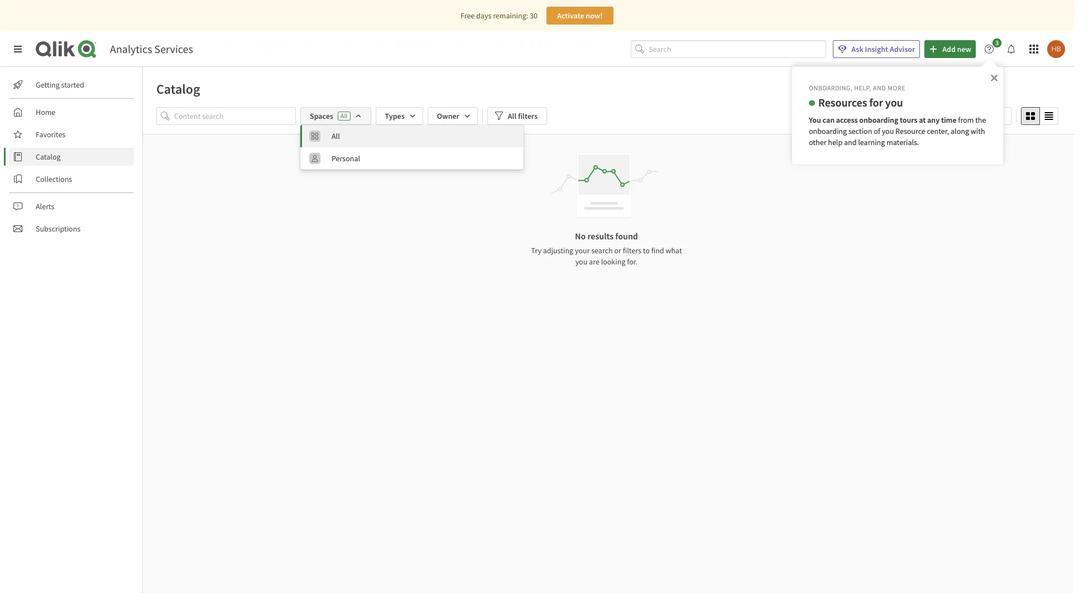Task type: describe. For each thing, give the bounding box(es) containing it.
recently used
[[948, 111, 993, 121]]

spaces
[[310, 111, 333, 121]]

more
[[888, 84, 906, 92]]

from the onboarding section of you resource center, along with other help and learning materials.
[[809, 115, 988, 147]]

section
[[849, 126, 872, 136]]

access
[[836, 115, 858, 125]]

resources for you
[[819, 95, 903, 109]]

types button
[[375, 107, 423, 125]]

personal
[[332, 154, 360, 164]]

for.
[[627, 257, 638, 267]]

owner
[[437, 111, 459, 121]]

all for "all" 'element'
[[332, 131, 340, 141]]

Recently used field
[[941, 107, 1012, 125]]

advisor
[[890, 44, 915, 54]]

ask insight advisor
[[852, 44, 915, 54]]

onboarding inside the "from the onboarding section of you resource center, along with other help and learning materials."
[[809, 126, 847, 136]]

3 button
[[980, 39, 1005, 58]]

at
[[919, 115, 926, 125]]

Content search text field
[[174, 107, 296, 125]]

analytics services
[[110, 42, 193, 56]]

1 horizontal spatial and
[[873, 84, 886, 92]]

free days remaining: 30
[[461, 11, 538, 21]]

to
[[643, 246, 650, 256]]

for
[[869, 95, 883, 109]]

you inside the "from the onboarding section of you resource center, along with other help and learning materials."
[[882, 126, 894, 136]]

howard brown image
[[1047, 40, 1065, 58]]

other
[[809, 137, 827, 147]]

all link
[[300, 125, 524, 147]]

help,
[[854, 84, 872, 92]]

remaining:
[[493, 11, 528, 21]]

are
[[589, 257, 600, 267]]

navigation pane element
[[0, 71, 142, 242]]

catalog inside "link"
[[36, 152, 61, 162]]

recently
[[948, 111, 976, 121]]

you inside no results found try adjusting your search or filters to find what you are looking for.
[[575, 257, 588, 267]]

× dialog
[[792, 66, 1004, 166]]

× button
[[990, 69, 998, 85]]

all element
[[332, 131, 517, 141]]

started
[[61, 80, 84, 90]]

getting started
[[36, 80, 84, 90]]

services
[[154, 42, 193, 56]]

subscriptions
[[36, 224, 81, 234]]

all for all filters
[[508, 111, 517, 121]]

free
[[461, 11, 475, 21]]

no results found try adjusting your search or filters to find what you are looking for.
[[531, 231, 682, 267]]

your
[[575, 246, 590, 256]]

switch view group
[[1021, 107, 1059, 125]]

×
[[990, 69, 998, 85]]

1 horizontal spatial all
[[341, 112, 348, 120]]

found
[[615, 231, 638, 242]]

of
[[874, 126, 880, 136]]

adjusting
[[543, 246, 573, 256]]

types
[[385, 111, 405, 121]]

add new button
[[925, 40, 976, 58]]

favorites
[[36, 130, 65, 140]]

results
[[588, 231, 614, 242]]

new
[[957, 44, 972, 54]]

the
[[975, 115, 986, 125]]

filters inside dropdown button
[[518, 111, 538, 121]]

all filters button
[[487, 107, 547, 125]]

insight
[[865, 44, 888, 54]]

personal element
[[332, 154, 517, 164]]

home
[[36, 107, 55, 117]]

now!
[[586, 11, 603, 21]]

looking
[[601, 257, 626, 267]]

filters inside no results found try adjusting your search or filters to find what you are looking for.
[[623, 246, 641, 256]]

time
[[941, 115, 957, 125]]

Search text field
[[649, 40, 826, 58]]



Task type: locate. For each thing, give the bounding box(es) containing it.
catalog
[[156, 80, 200, 98], [36, 152, 61, 162]]

activate now! link
[[547, 7, 614, 25]]

add
[[943, 44, 956, 54]]

can
[[823, 115, 835, 125]]

all filters
[[508, 111, 538, 121]]

0 vertical spatial catalog
[[156, 80, 200, 98]]

0 horizontal spatial onboarding
[[809, 126, 847, 136]]

alerts link
[[9, 198, 134, 216]]

help
[[828, 137, 843, 147]]

0 horizontal spatial catalog
[[36, 152, 61, 162]]

0 horizontal spatial and
[[844, 137, 857, 147]]

find
[[651, 246, 664, 256]]

onboarding,
[[809, 84, 853, 92]]

getting
[[36, 80, 60, 90]]

1 vertical spatial and
[[844, 137, 857, 147]]

filters region
[[143, 105, 1074, 170]]

add new
[[943, 44, 972, 54]]

3
[[995, 39, 999, 47]]

you can access onboarding tours at any time
[[809, 115, 957, 125]]

used
[[978, 111, 993, 121]]

30
[[530, 11, 538, 21]]

no
[[575, 231, 586, 242]]

menu
[[300, 125, 524, 170]]

catalog down services
[[156, 80, 200, 98]]

you right of
[[882, 126, 894, 136]]

favorites link
[[9, 126, 134, 143]]

center,
[[927, 126, 949, 136]]

1 horizontal spatial catalog
[[156, 80, 200, 98]]

you down your
[[575, 257, 588, 267]]

alerts
[[36, 202, 54, 212]]

try
[[531, 246, 542, 256]]

you
[[885, 95, 903, 109], [882, 126, 894, 136], [575, 257, 588, 267]]

all inside 'link'
[[332, 131, 340, 141]]

onboarding, help, and more
[[809, 84, 906, 92]]

filters
[[518, 111, 538, 121], [623, 246, 641, 256]]

1 horizontal spatial filters
[[623, 246, 641, 256]]

1 vertical spatial onboarding
[[809, 126, 847, 136]]

tours
[[900, 115, 918, 125]]

owner button
[[428, 107, 478, 125]]

collections link
[[9, 170, 134, 188]]

menu inside filters region
[[300, 125, 524, 170]]

and inside the "from the onboarding section of you resource center, along with other help and learning materials."
[[844, 137, 857, 147]]

activate now!
[[557, 11, 603, 21]]

any
[[927, 115, 940, 125]]

0 horizontal spatial filters
[[518, 111, 538, 121]]

and
[[873, 84, 886, 92], [844, 137, 857, 147]]

ask insight advisor button
[[833, 40, 920, 58]]

days
[[476, 11, 492, 21]]

subscriptions link
[[9, 220, 134, 238]]

resources
[[819, 95, 867, 109]]

learning
[[858, 137, 885, 147]]

you down "more"
[[885, 95, 903, 109]]

searchbar element
[[631, 40, 826, 58]]

1 vertical spatial filters
[[623, 246, 641, 256]]

analytics services element
[[110, 42, 193, 56]]

onboarding
[[859, 115, 898, 125], [809, 126, 847, 136]]

ask
[[852, 44, 864, 54]]

home link
[[9, 103, 134, 121]]

with
[[971, 126, 985, 136]]

resource
[[896, 126, 926, 136]]

materials.
[[887, 137, 919, 147]]

all
[[508, 111, 517, 121], [341, 112, 348, 120], [332, 131, 340, 141]]

and down section
[[844, 137, 857, 147]]

2 vertical spatial you
[[575, 257, 588, 267]]

0 vertical spatial filters
[[518, 111, 538, 121]]

2 horizontal spatial all
[[508, 111, 517, 121]]

0 vertical spatial onboarding
[[859, 115, 898, 125]]

personal link
[[300, 147, 524, 170]]

along
[[951, 126, 969, 136]]

0 vertical spatial you
[[885, 95, 903, 109]]

you
[[809, 115, 821, 125]]

1 vertical spatial you
[[882, 126, 894, 136]]

close sidebar menu image
[[13, 45, 22, 54]]

search
[[591, 246, 613, 256]]

catalog down the favorites
[[36, 152, 61, 162]]

menu containing all
[[300, 125, 524, 170]]

analytics
[[110, 42, 152, 56]]

all inside dropdown button
[[508, 111, 517, 121]]

activate
[[557, 11, 584, 21]]

getting started link
[[9, 76, 134, 94]]

or
[[614, 246, 621, 256]]

1 horizontal spatial onboarding
[[859, 115, 898, 125]]

0 vertical spatial and
[[873, 84, 886, 92]]

collections
[[36, 174, 72, 184]]

what
[[666, 246, 682, 256]]

and up for
[[873, 84, 886, 92]]

onboarding up of
[[859, 115, 898, 125]]

from
[[958, 115, 974, 125]]

1 vertical spatial catalog
[[36, 152, 61, 162]]

catalog link
[[9, 148, 134, 166]]

onboarding down "can"
[[809, 126, 847, 136]]

0 horizontal spatial all
[[332, 131, 340, 141]]



Task type: vqa. For each thing, say whether or not it's contained in the screenshot.
A new glossary term is created A
no



